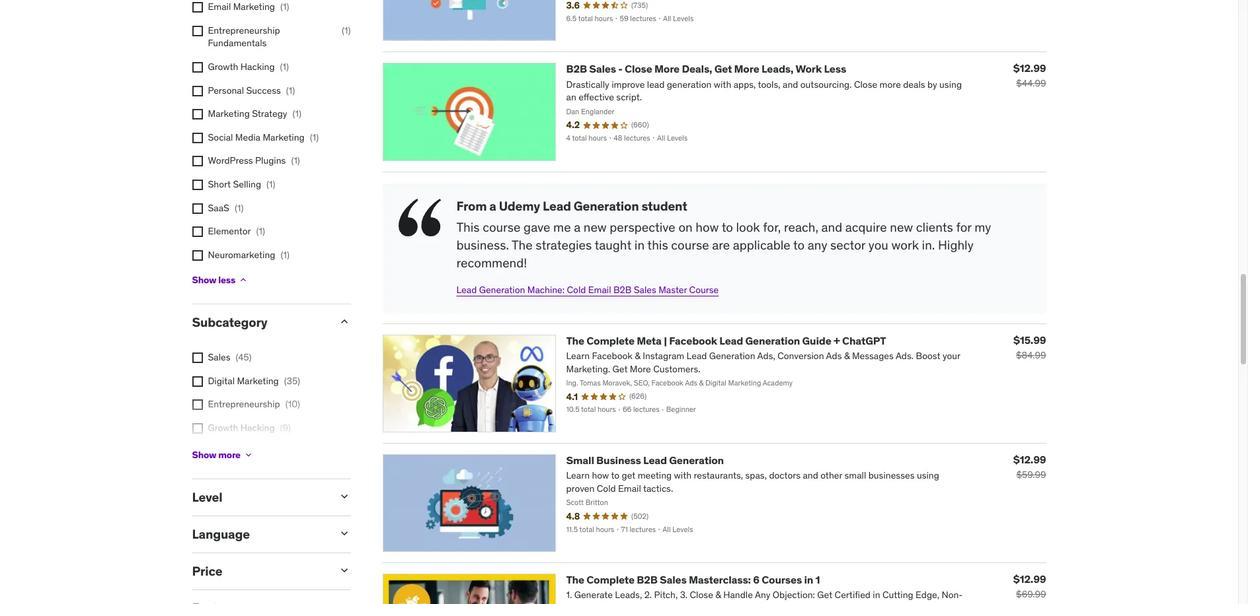 Task type: locate. For each thing, give the bounding box(es) containing it.
neuromarketing
[[208, 249, 275, 261]]

growth up show more button
[[208, 422, 238, 434]]

xsmall image for email marketing
[[192, 2, 203, 13]]

$12.99 up $69.99
[[1013, 573, 1046, 587]]

2 vertical spatial b2b
[[637, 574, 658, 587]]

0 vertical spatial in
[[635, 237, 645, 253]]

fundamentals up growth hacking (1) on the top of the page
[[208, 37, 267, 49]]

the
[[512, 237, 533, 253], [566, 334, 584, 348], [566, 574, 584, 587]]

show left 'less' on the left top of the page
[[192, 274, 216, 286]]

0 vertical spatial growth
[[208, 61, 238, 73]]

2 vertical spatial small image
[[337, 564, 351, 578]]

1 horizontal spatial email
[[588, 284, 611, 296]]

0 vertical spatial fundamentals
[[208, 37, 267, 49]]

to down reach,
[[793, 237, 805, 253]]

1 vertical spatial $12.99
[[1013, 454, 1046, 467]]

price button
[[192, 564, 327, 580]]

in inside from a udemy lead generation student this course gave me a new perspective on how to look for, reach, and acquire new clients for my business. the strategies taught in this course are applicable to any sector you work in. highly recommend!
[[635, 237, 645, 253]]

complete for meta
[[587, 334, 635, 348]]

growth hacking (9)
[[208, 422, 291, 434]]

1 hacking from the top
[[241, 61, 275, 73]]

student
[[642, 198, 687, 214]]

0 vertical spatial b2b
[[566, 62, 587, 76]]

0 vertical spatial entrepreneurship
[[208, 24, 280, 36]]

1 vertical spatial fundamentals
[[252, 446, 311, 458]]

business.
[[456, 237, 509, 253]]

personal
[[208, 84, 244, 96]]

1 vertical spatial growth
[[208, 422, 238, 434]]

show
[[192, 274, 216, 286], [192, 449, 216, 461]]

0 vertical spatial show
[[192, 274, 216, 286]]

xsmall image left entrepreneurship fundamentals
[[192, 26, 203, 36]]

hacking for (1)
[[241, 61, 275, 73]]

show less button
[[192, 267, 249, 294]]

xsmall image left social
[[192, 133, 203, 143]]

2 vertical spatial $12.99
[[1013, 573, 1046, 587]]

0 horizontal spatial b2b
[[566, 62, 587, 76]]

xsmall image
[[192, 2, 203, 13], [192, 26, 203, 36], [192, 133, 203, 143], [192, 156, 203, 167], [192, 377, 203, 387], [192, 400, 203, 411], [243, 450, 254, 461]]

0 horizontal spatial more
[[655, 62, 680, 76]]

6
[[753, 574, 760, 587]]

small image for price
[[337, 564, 351, 578]]

xsmall image up show more
[[192, 400, 203, 411]]

saas
[[208, 202, 229, 214]]

in.
[[922, 237, 935, 253]]

marketing up entrepreneurship fundamentals
[[233, 1, 275, 13]]

are
[[712, 237, 730, 253]]

course down on
[[671, 237, 709, 253]]

marketing strategy (1)
[[208, 108, 301, 120]]

0 vertical spatial $12.99
[[1013, 62, 1046, 75]]

sales (45)
[[208, 352, 252, 364]]

show less
[[192, 274, 235, 286]]

1
[[815, 574, 820, 587]]

1 vertical spatial show
[[192, 449, 216, 461]]

2 hacking from the top
[[241, 422, 275, 434]]

show inside button
[[192, 449, 216, 461]]

1 complete from the top
[[587, 334, 635, 348]]

0 vertical spatial to
[[722, 220, 733, 236]]

1 horizontal spatial b2b
[[613, 284, 632, 296]]

growth for growth hacking (1)
[[208, 61, 238, 73]]

email
[[208, 1, 231, 13], [588, 284, 611, 296]]

xsmall image left the email marketing (1)
[[192, 2, 203, 13]]

1 vertical spatial hacking
[[241, 422, 275, 434]]

1 vertical spatial small image
[[337, 491, 351, 504]]

more right get
[[734, 62, 759, 76]]

fundamentals down (9)
[[252, 446, 311, 458]]

for,
[[763, 220, 781, 236]]

1 vertical spatial entrepreneurship
[[208, 399, 280, 411]]

xsmall image for entrepreneurship fundamentals
[[192, 26, 203, 36]]

this
[[456, 220, 480, 236]]

xsmall image left growth hacking (1) on the top of the page
[[192, 62, 203, 73]]

my
[[975, 220, 991, 236]]

xsmall image left personal
[[192, 86, 203, 96]]

the for the complete meta | facebook lead generation guide + chatgpt
[[566, 334, 584, 348]]

entrepreneurship up growth hacking (9)
[[208, 399, 280, 411]]

(35)
[[284, 375, 300, 387]]

b2b
[[566, 62, 587, 76], [613, 284, 632, 296], [637, 574, 658, 587]]

xsmall image up show more
[[192, 424, 203, 434]]

hacking up success
[[241, 61, 275, 73]]

perspective
[[610, 220, 675, 236]]

xsmall image left digital
[[192, 377, 203, 387]]

new up taught on the top of page
[[584, 220, 607, 236]]

$12.99 up $44.99
[[1013, 62, 1046, 75]]

a right me
[[574, 220, 581, 236]]

0 vertical spatial a
[[489, 198, 496, 214]]

2 small image from the top
[[337, 491, 351, 504]]

generation
[[574, 198, 639, 214], [479, 284, 525, 296], [745, 334, 800, 348], [669, 454, 724, 467]]

growth up personal
[[208, 61, 238, 73]]

new up work on the right of page
[[890, 220, 913, 236]]

selling
[[233, 178, 261, 190]]

meta
[[637, 334, 662, 348]]

lead up me
[[543, 198, 571, 214]]

xsmall image left 'elementor'
[[192, 227, 203, 237]]

$84.99
[[1016, 350, 1046, 361]]

entrepreneurship fundamentals
[[208, 24, 280, 49]]

hacking up the marketing fundamentals
[[241, 422, 275, 434]]

0 horizontal spatial in
[[635, 237, 645, 253]]

0 vertical spatial the
[[512, 237, 533, 253]]

1 new from the left
[[584, 220, 607, 236]]

small image
[[337, 316, 351, 329], [337, 491, 351, 504], [337, 564, 351, 578]]

marketing
[[233, 1, 275, 13], [208, 108, 250, 120], [263, 131, 305, 143], [237, 375, 279, 387], [208, 446, 250, 458]]

$12.99 for 1
[[1013, 573, 1046, 587]]

xsmall image inside show less button
[[238, 275, 249, 286]]

more right close
[[655, 62, 680, 76]]

small image for level
[[337, 491, 351, 504]]

1 vertical spatial complete
[[587, 574, 635, 587]]

lead
[[543, 198, 571, 214], [456, 284, 477, 296], [719, 334, 743, 348], [643, 454, 667, 467]]

xsmall image
[[192, 62, 203, 73], [192, 86, 203, 96], [192, 109, 203, 120], [192, 180, 203, 190], [192, 203, 203, 214], [192, 227, 203, 237], [192, 250, 203, 261], [238, 275, 249, 286], [192, 353, 203, 364], [192, 424, 203, 434]]

xsmall image left 'sales (45)'
[[192, 353, 203, 364]]

1 show from the top
[[192, 274, 216, 286]]

$12.99 for leads,
[[1013, 62, 1046, 75]]

a right from at the left
[[489, 198, 496, 214]]

in down perspective
[[635, 237, 645, 253]]

1 horizontal spatial course
[[671, 237, 709, 253]]

2 new from the left
[[890, 220, 913, 236]]

xsmall image for social media marketing
[[192, 133, 203, 143]]

more
[[218, 449, 241, 461]]

email up entrepreneurship fundamentals
[[208, 1, 231, 13]]

machine:
[[527, 284, 565, 296]]

sales up digital
[[208, 352, 230, 364]]

(10)
[[285, 399, 300, 411]]

email right cold
[[588, 284, 611, 296]]

sales left - at the left top of page
[[589, 62, 616, 76]]

1 horizontal spatial a
[[574, 220, 581, 236]]

2 show from the top
[[192, 449, 216, 461]]

0 horizontal spatial new
[[584, 220, 607, 236]]

xsmall image up show less
[[192, 250, 203, 261]]

small image for subcategory
[[337, 316, 351, 329]]

xsmall image left 'wordpress' at the top of the page
[[192, 156, 203, 167]]

xsmall image left short
[[192, 180, 203, 190]]

highly
[[938, 237, 974, 253]]

0 vertical spatial small image
[[337, 316, 351, 329]]

1 horizontal spatial new
[[890, 220, 913, 236]]

personal success (1)
[[208, 84, 295, 96]]

entrepreneurship down the email marketing (1)
[[208, 24, 280, 36]]

gave
[[524, 220, 550, 236]]

1 vertical spatial the
[[566, 334, 584, 348]]

to up are in the top of the page
[[722, 220, 733, 236]]

show left more
[[192, 449, 216, 461]]

1 horizontal spatial more
[[734, 62, 759, 76]]

3 small image from the top
[[337, 564, 351, 578]]

xsmall image for personal success (1)
[[192, 86, 203, 96]]

show inside button
[[192, 274, 216, 286]]

digital marketing (35)
[[208, 375, 300, 387]]

elementor (1)
[[208, 226, 265, 237]]

hacking for (9)
[[241, 422, 275, 434]]

2 entrepreneurship from the top
[[208, 399, 280, 411]]

subcategory button
[[192, 315, 327, 331]]

2 growth from the top
[[208, 422, 238, 434]]

1 small image from the top
[[337, 316, 351, 329]]

taught
[[595, 237, 631, 253]]

how
[[696, 220, 719, 236]]

short
[[208, 178, 231, 190]]

1 $12.99 from the top
[[1013, 62, 1046, 75]]

xsmall image for wordpress plugins
[[192, 156, 203, 167]]

in
[[635, 237, 645, 253], [804, 574, 813, 587]]

xsmall image left saas
[[192, 203, 203, 214]]

$15.99
[[1013, 334, 1046, 347]]

lead down the recommend! on the left top of page
[[456, 284, 477, 296]]

social media marketing (1)
[[208, 131, 319, 143]]

to
[[722, 220, 733, 236], [793, 237, 805, 253]]

xsmall image right more
[[243, 450, 254, 461]]

work
[[796, 62, 822, 76]]

guide
[[802, 334, 831, 348]]

fundamentals inside entrepreneurship fundamentals
[[208, 37, 267, 49]]

1 vertical spatial to
[[793, 237, 805, 253]]

lead inside from a udemy lead generation student this course gave me a new perspective on how to look for, reach, and acquire new clients for my business. the strategies taught in this course are applicable to any sector you work in. highly recommend!
[[543, 198, 571, 214]]

facebook
[[669, 334, 717, 348]]

0 vertical spatial course
[[483, 220, 521, 236]]

wordpress plugins (1)
[[208, 155, 300, 167]]

course up the business.
[[483, 220, 521, 236]]

1 more from the left
[[655, 62, 680, 76]]

1 vertical spatial in
[[804, 574, 813, 587]]

business
[[596, 454, 641, 467]]

2 complete from the top
[[587, 574, 635, 587]]

2 vertical spatial the
[[566, 574, 584, 587]]

small
[[566, 454, 594, 467]]

xsmall image right 'less' on the left top of the page
[[238, 275, 249, 286]]

xsmall image for short selling (1)
[[192, 180, 203, 190]]

$12.99 $59.99
[[1013, 454, 1046, 481]]

more
[[655, 62, 680, 76], [734, 62, 759, 76]]

|
[[664, 334, 667, 348]]

1 vertical spatial course
[[671, 237, 709, 253]]

1 entrepreneurship from the top
[[208, 24, 280, 36]]

+
[[834, 334, 840, 348]]

fundamentals
[[208, 37, 267, 49], [252, 446, 311, 458]]

lead right facebook
[[719, 334, 743, 348]]

master
[[659, 284, 687, 296]]

xsmall image left marketing strategy (1)
[[192, 109, 203, 120]]

0 vertical spatial complete
[[587, 334, 635, 348]]

small image
[[337, 528, 351, 541]]

fundamentals for marketing fundamentals
[[252, 446, 311, 458]]

0 horizontal spatial to
[[722, 220, 733, 236]]

applicable
[[733, 237, 790, 253]]

$12.99 up $59.99
[[1013, 454, 1046, 467]]

language
[[192, 527, 250, 543]]

2 horizontal spatial b2b
[[637, 574, 658, 587]]

$69.99
[[1016, 589, 1046, 601]]

0 vertical spatial hacking
[[241, 61, 275, 73]]

$12.99
[[1013, 62, 1046, 75], [1013, 454, 1046, 467], [1013, 573, 1046, 587]]

3 $12.99 from the top
[[1013, 573, 1046, 587]]

(9)
[[280, 422, 291, 434]]

in left '1'
[[804, 574, 813, 587]]

courses
[[762, 574, 802, 587]]

1 growth from the top
[[208, 61, 238, 73]]

new
[[584, 220, 607, 236], [890, 220, 913, 236]]

growth
[[208, 61, 238, 73], [208, 422, 238, 434]]

hacking
[[241, 61, 275, 73], [241, 422, 275, 434]]

$44.99
[[1016, 78, 1046, 89]]

and
[[821, 220, 842, 236]]

entrepreneurship (10)
[[208, 399, 300, 411]]

0 vertical spatial email
[[208, 1, 231, 13]]

xsmall image for elementor (1)
[[192, 227, 203, 237]]



Task type: describe. For each thing, give the bounding box(es) containing it.
clients
[[916, 220, 953, 236]]

the complete meta | facebook lead generation guide + chatgpt
[[566, 334, 886, 348]]

1 horizontal spatial in
[[804, 574, 813, 587]]

leads,
[[762, 62, 794, 76]]

from a udemy lead generation student this course gave me a new perspective on how to look for, reach, and acquire new clients for my business. the strategies taught in this course are applicable to any sector you work in. highly recommend!
[[456, 198, 991, 271]]

2 $12.99 from the top
[[1013, 454, 1046, 467]]

show more
[[192, 449, 241, 461]]

get
[[714, 62, 732, 76]]

look
[[736, 220, 760, 236]]

$59.99
[[1016, 469, 1046, 481]]

neuromarketing (1)
[[208, 249, 289, 261]]

this
[[647, 237, 668, 253]]

on
[[679, 220, 693, 236]]

success
[[246, 84, 281, 96]]

xsmall image inside show more button
[[243, 450, 254, 461]]

lead generation machine: cold email b2b sales master course link
[[456, 284, 719, 296]]

for
[[956, 220, 972, 236]]

xsmall image for growth hacking (9)
[[192, 424, 203, 434]]

$12.99 $44.99
[[1013, 62, 1046, 89]]

chatgpt
[[842, 334, 886, 348]]

marketing up plugins
[[263, 131, 305, 143]]

strategy
[[252, 108, 287, 120]]

plugins
[[255, 155, 286, 167]]

xsmall image for saas (1)
[[192, 203, 203, 214]]

entrepreneurship for (10)
[[208, 399, 280, 411]]

recommend!
[[456, 255, 527, 271]]

digital
[[208, 375, 235, 387]]

media
[[235, 131, 260, 143]]

marketing up entrepreneurship (10)
[[237, 375, 279, 387]]

less
[[218, 274, 235, 286]]

elementor
[[208, 226, 251, 237]]

xsmall image for neuromarketing (1)
[[192, 250, 203, 261]]

acquire
[[845, 220, 887, 236]]

lead generation machine: cold email b2b sales master course
[[456, 284, 719, 296]]

you
[[869, 237, 888, 253]]

level button
[[192, 490, 327, 506]]

2 more from the left
[[734, 62, 759, 76]]

xsmall image for entrepreneurship
[[192, 400, 203, 411]]

b2b sales - close more deals, get more leads, work less
[[566, 62, 846, 76]]

marketing down personal
[[208, 108, 250, 120]]

email marketing (1)
[[208, 1, 289, 13]]

entrepreneurship for fundamentals
[[208, 24, 280, 36]]

the complete meta | facebook lead generation guide + chatgpt link
[[566, 334, 886, 348]]

xsmall image for marketing strategy (1)
[[192, 109, 203, 120]]

complete for b2b
[[587, 574, 635, 587]]

1 vertical spatial a
[[574, 220, 581, 236]]

subcategory
[[192, 315, 267, 331]]

sales left master
[[634, 284, 656, 296]]

me
[[553, 220, 571, 236]]

any
[[808, 237, 827, 253]]

marketing down growth hacking (9)
[[208, 446, 250, 458]]

show for show more
[[192, 449, 216, 461]]

course
[[689, 284, 719, 296]]

work
[[891, 237, 919, 253]]

cold
[[567, 284, 586, 296]]

growth for growth hacking (9)
[[208, 422, 238, 434]]

lead right business at the bottom of page
[[643, 454, 667, 467]]

masterclass:
[[689, 574, 751, 587]]

small business lead generation link
[[566, 454, 724, 467]]

from
[[456, 198, 487, 214]]

0 horizontal spatial course
[[483, 220, 521, 236]]

0 horizontal spatial a
[[489, 198, 496, 214]]

1 vertical spatial email
[[588, 284, 611, 296]]

$15.99 $84.99
[[1013, 334, 1046, 361]]

udemy
[[499, 198, 540, 214]]

xsmall image for growth hacking (1)
[[192, 62, 203, 73]]

sales left masterclass:
[[660, 574, 687, 587]]

0 horizontal spatial email
[[208, 1, 231, 13]]

wordpress
[[208, 155, 253, 167]]

1 horizontal spatial to
[[793, 237, 805, 253]]

the inside from a udemy lead generation student this course gave me a new perspective on how to look for, reach, and acquire new clients for my business. the strategies taught in this course are applicable to any sector you work in. highly recommend!
[[512, 237, 533, 253]]

show more button
[[192, 442, 254, 469]]

xsmall image for digital marketing
[[192, 377, 203, 387]]

show for show less
[[192, 274, 216, 286]]

fundamentals for entrepreneurship fundamentals
[[208, 37, 267, 49]]

social
[[208, 131, 233, 143]]

small business lead generation
[[566, 454, 724, 467]]

xsmall image for sales (45)
[[192, 353, 203, 364]]

(45)
[[236, 352, 252, 364]]

short selling (1)
[[208, 178, 275, 190]]

b2b sales - close more deals, get more leads, work less link
[[566, 62, 846, 76]]

deals,
[[682, 62, 712, 76]]

reach,
[[784, 220, 818, 236]]

strategies
[[536, 237, 592, 253]]

marketing fundamentals
[[208, 446, 311, 458]]

the for the complete b2b sales masterclass: 6 courses in 1
[[566, 574, 584, 587]]

generation inside from a udemy lead generation student this course gave me a new perspective on how to look for, reach, and acquire new clients for my business. the strategies taught in this course are applicable to any sector you work in. highly recommend!
[[574, 198, 639, 214]]

level
[[192, 490, 222, 506]]

growth hacking (1)
[[208, 61, 289, 73]]

the complete b2b sales masterclass: 6 courses in 1 link
[[566, 574, 820, 587]]

1 vertical spatial b2b
[[613, 284, 632, 296]]

the complete b2b sales masterclass: 6 courses in 1
[[566, 574, 820, 587]]



Task type: vqa. For each thing, say whether or not it's contained in the screenshot.
3rd $12.99
yes



